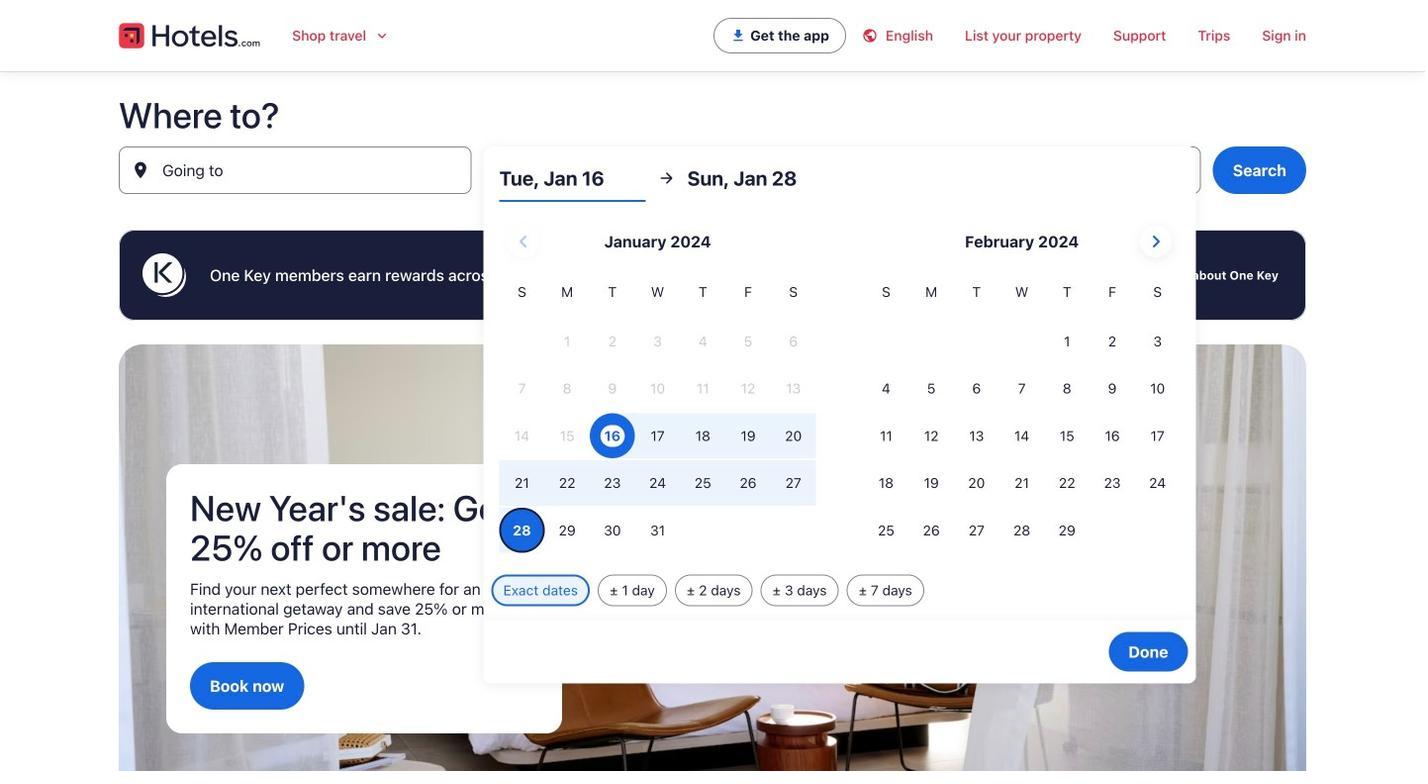 Task type: describe. For each thing, give the bounding box(es) containing it.
next month image
[[1145, 230, 1168, 253]]

hotels logo image
[[119, 20, 261, 51]]

shop travel image
[[374, 28, 390, 44]]

download the app button image
[[731, 28, 747, 44]]

previous month image
[[512, 230, 536, 253]]

directional image
[[658, 169, 676, 187]]

february 2024 element
[[864, 281, 1181, 555]]



Task type: vqa. For each thing, say whether or not it's contained in the screenshot.
Hotels logo
yes



Task type: locate. For each thing, give the bounding box(es) containing it.
small image
[[862, 28, 886, 44]]

main content
[[0, 71, 1426, 771]]

application
[[500, 218, 1181, 555]]

january 2024 element
[[500, 281, 817, 555]]



